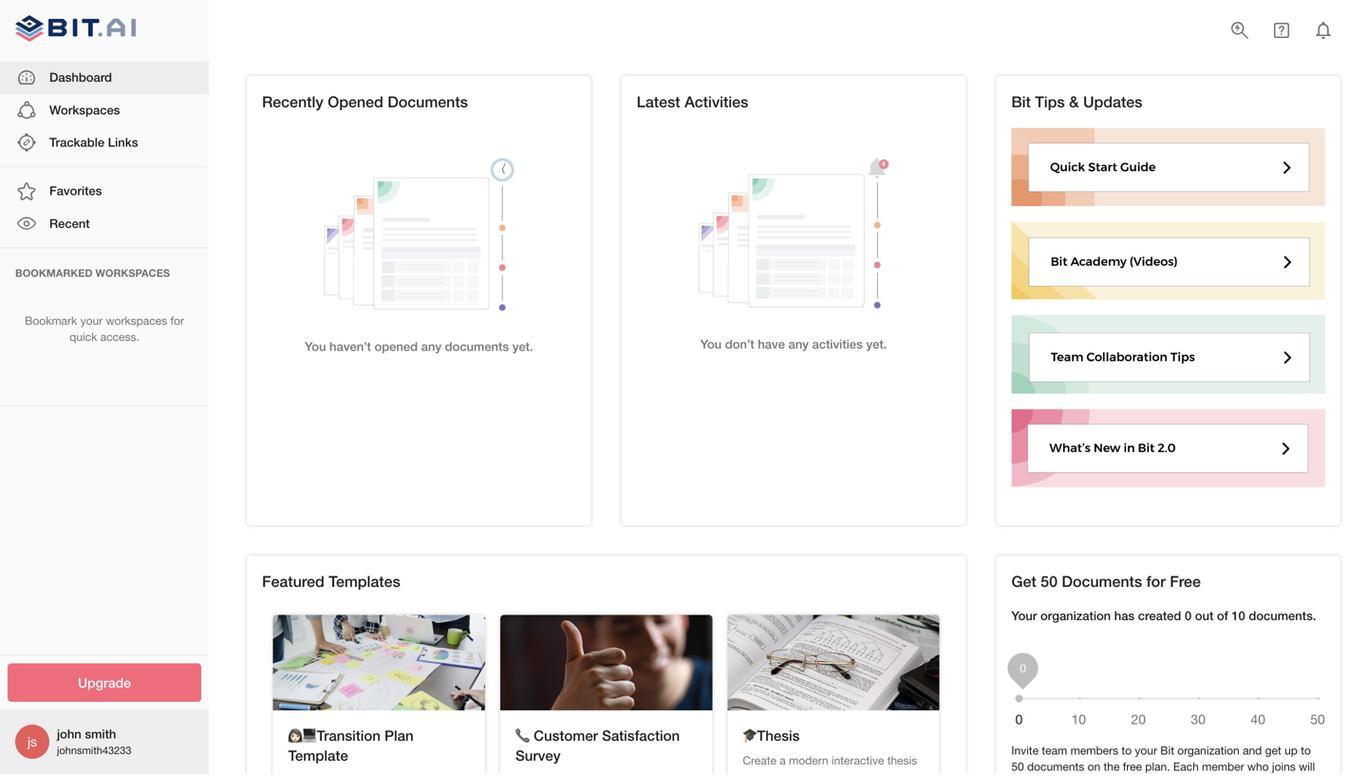 Task type: locate. For each thing, give the bounding box(es) containing it.
yet. for recently opened documents
[[513, 339, 534, 354]]

has
[[1115, 608, 1135, 623]]

0 horizontal spatial documents
[[388, 93, 468, 111]]

0 horizontal spatial 50
[[1012, 760, 1025, 773]]

50 right the get
[[1041, 572, 1058, 590]]

quick
[[70, 330, 97, 343]]

of
[[1218, 608, 1229, 623]]

0
[[1185, 608, 1192, 623]]

yet.
[[867, 337, 887, 351], [513, 339, 534, 354]]

1 horizontal spatial organization
[[1178, 744, 1240, 757]]

trackable
[[49, 135, 105, 150]]

tips
[[1036, 93, 1066, 111]]

0 horizontal spatial any
[[421, 339, 442, 354]]

opened
[[328, 93, 384, 111]]

links
[[108, 135, 138, 150]]

documents right opened
[[388, 93, 468, 111]]

haven't
[[330, 339, 371, 354]]

created
[[1139, 608, 1182, 623]]

1 vertical spatial organization
[[1178, 744, 1240, 757]]

latest
[[637, 93, 681, 111]]

1 horizontal spatial any
[[789, 337, 809, 351]]

documents
[[388, 93, 468, 111], [1062, 572, 1143, 590]]

trackable links
[[49, 135, 138, 150]]

0 vertical spatial for
[[170, 314, 184, 327]]

1 horizontal spatial for
[[1147, 572, 1166, 590]]

who
[[1248, 760, 1270, 773]]

1 horizontal spatial you
[[701, 337, 722, 351]]

as
[[743, 773, 755, 774]]

recent
[[49, 216, 90, 231]]

create
[[743, 754, 777, 767]]

50
[[1041, 572, 1058, 590], [1012, 760, 1025, 773]]

organization inside invite team members to your bit organization and get up to 50 documents on the free plan. each member who joins wil
[[1178, 744, 1240, 757]]

your
[[1012, 608, 1038, 623]]

your down create
[[758, 773, 781, 774]]

your inside invite team members to your bit organization and get up to 50 documents on the free plan. each member who joins wil
[[1136, 744, 1158, 757]]

0 vertical spatial documents
[[388, 93, 468, 111]]

dashboard button
[[0, 61, 209, 94]]

organization up member at the bottom right of page
[[1178, 744, 1240, 757]]

to right up
[[1302, 744, 1312, 757]]

you haven't opened any documents yet.
[[305, 339, 534, 354]]

updates
[[1084, 93, 1143, 111]]

template
[[288, 747, 348, 764]]

latest activities
[[637, 93, 749, 111]]

1 horizontal spatial documents
[[1062, 572, 1143, 590]]

john
[[57, 727, 81, 742]]

create a modern interactive thesis as your work towards your degree.
[[743, 754, 920, 774]]

you left "haven't"
[[305, 339, 326, 354]]

1 vertical spatial documents
[[1062, 572, 1143, 590]]

for inside the bookmark your workspaces for quick access.
[[170, 314, 184, 327]]

1 horizontal spatial to
[[1302, 744, 1312, 757]]

you don't have any activities yet.
[[701, 337, 887, 351]]

to
[[1122, 744, 1132, 757], [1302, 744, 1312, 757]]

📞 customer satisfaction survey image
[[501, 615, 713, 711]]

bookmark your workspaces for quick access.
[[25, 314, 184, 343]]

yet. for latest activities
[[867, 337, 887, 351]]

any
[[789, 337, 809, 351], [421, 339, 442, 354]]

1 vertical spatial 50
[[1012, 760, 1025, 773]]

thesis
[[888, 754, 918, 767]]

modern
[[789, 754, 829, 767]]

1 horizontal spatial yet.
[[867, 337, 887, 351]]

0 horizontal spatial for
[[170, 314, 184, 327]]

organization
[[1041, 608, 1112, 623], [1178, 744, 1240, 757]]

0 horizontal spatial to
[[1122, 744, 1132, 757]]

work
[[784, 773, 809, 774]]

0 vertical spatial 50
[[1041, 572, 1058, 590]]

your up plan.
[[1136, 744, 1158, 757]]

for right workspaces
[[170, 314, 184, 327]]

any right opened
[[421, 339, 442, 354]]

bit tips & updates
[[1012, 93, 1143, 111]]

50 down invite
[[1012, 760, 1025, 773]]

your
[[80, 314, 103, 327], [1136, 744, 1158, 757], [758, 773, 781, 774], [856, 773, 878, 774]]

workspaces
[[106, 314, 167, 327]]

access.
[[100, 330, 139, 343]]

documents up the has
[[1062, 572, 1143, 590]]

1 horizontal spatial 50
[[1041, 572, 1058, 590]]

1 vertical spatial for
[[1147, 572, 1166, 590]]

plan
[[385, 727, 414, 744]]

to up free
[[1122, 744, 1132, 757]]

js
[[27, 734, 37, 749]]

any right have
[[789, 337, 809, 351]]

plan.
[[1146, 760, 1171, 773]]

johnsmith43233
[[57, 744, 132, 757]]

workspaces
[[95, 267, 170, 279]]

recently
[[262, 93, 324, 111]]

recent button
[[0, 207, 209, 240]]

each
[[1174, 760, 1200, 773]]

templates
[[329, 572, 401, 590]]

degree.
[[881, 773, 920, 774]]

documents right opened
[[445, 339, 509, 354]]

satisfaction
[[602, 727, 680, 744]]

towards
[[812, 773, 853, 774]]

your up quick
[[80, 314, 103, 327]]

documents down team
[[1028, 760, 1085, 773]]

documents for opened
[[388, 93, 468, 111]]

dashboard
[[49, 70, 112, 85]]

interactive
[[832, 754, 885, 767]]

the
[[1104, 760, 1120, 773]]

bit up plan.
[[1161, 744, 1175, 757]]

you left don't
[[701, 337, 722, 351]]

1 vertical spatial bit
[[1161, 744, 1175, 757]]

0 horizontal spatial organization
[[1041, 608, 1112, 623]]

0 vertical spatial documents
[[445, 339, 509, 354]]

for left free
[[1147, 572, 1166, 590]]

for
[[170, 314, 184, 327], [1147, 572, 1166, 590]]

0 horizontal spatial bit
[[1012, 93, 1031, 111]]

📞
[[516, 727, 530, 744]]

1 horizontal spatial bit
[[1161, 744, 1175, 757]]

for for workspaces
[[170, 314, 184, 327]]

free
[[1124, 760, 1143, 773]]

1 horizontal spatial documents
[[1028, 760, 1085, 773]]

organization down get 50 documents for free
[[1041, 608, 1112, 623]]

on
[[1088, 760, 1101, 773]]

0 horizontal spatial yet.
[[513, 339, 534, 354]]

your down "interactive"
[[856, 773, 878, 774]]

0 horizontal spatial documents
[[445, 339, 509, 354]]

0 horizontal spatial you
[[305, 339, 326, 354]]

don't
[[725, 337, 755, 351]]

favorites button
[[0, 175, 209, 207]]

bit left tips
[[1012, 93, 1031, 111]]

get 50 documents for free
[[1012, 572, 1202, 590]]

you
[[701, 337, 722, 351], [305, 339, 326, 354]]

👩🏻💻transition plan template image
[[273, 615, 485, 711]]

1 vertical spatial documents
[[1028, 760, 1085, 773]]



Task type: describe. For each thing, give the bounding box(es) containing it.
featured
[[262, 572, 325, 590]]

bookmark
[[25, 314, 77, 327]]

get
[[1012, 572, 1037, 590]]

👩🏻💻transition
[[288, 727, 381, 744]]

activities
[[813, 337, 863, 351]]

favorites
[[49, 184, 102, 198]]

john smith johnsmith43233
[[57, 727, 132, 757]]

2 to from the left
[[1302, 744, 1312, 757]]

🎓thesis
[[743, 727, 800, 744]]

a
[[780, 754, 786, 767]]

any for recently opened documents
[[421, 339, 442, 354]]

📞 customer satisfaction survey
[[516, 727, 680, 764]]

👩🏻💻transition plan template
[[288, 727, 414, 764]]

get
[[1266, 744, 1282, 757]]

any for latest activities
[[789, 337, 809, 351]]

trackable links button
[[0, 126, 209, 159]]

bit inside invite team members to your bit organization and get up to 50 documents on the free plan. each member who joins wil
[[1161, 744, 1175, 757]]

recently opened documents
[[262, 93, 468, 111]]

opened
[[375, 339, 418, 354]]

📞 customer satisfaction survey button
[[501, 615, 713, 774]]

for for documents
[[1147, 572, 1166, 590]]

10
[[1232, 608, 1246, 623]]

0 vertical spatial bit
[[1012, 93, 1031, 111]]

50 inside invite team members to your bit organization and get up to 50 documents on the free plan. each member who joins wil
[[1012, 760, 1025, 773]]

members
[[1071, 744, 1119, 757]]

joins
[[1273, 760, 1296, 773]]

smith
[[85, 727, 116, 742]]

survey
[[516, 747, 561, 764]]

🎓thesis image
[[728, 615, 940, 711]]

featured templates
[[262, 572, 401, 590]]

1 to from the left
[[1122, 744, 1132, 757]]

documents.
[[1250, 608, 1317, 623]]

customer
[[534, 727, 598, 744]]

out
[[1196, 608, 1214, 623]]

member
[[1203, 760, 1245, 773]]

&
[[1070, 93, 1080, 111]]

up
[[1285, 744, 1298, 757]]

invite team members to your bit organization and get up to 50 documents on the free plan. each member who joins wil
[[1012, 744, 1316, 774]]

team
[[1042, 744, 1068, 757]]

upgrade
[[78, 675, 131, 691]]

0 vertical spatial organization
[[1041, 608, 1112, 623]]

you for activities
[[701, 337, 722, 351]]

your inside the bookmark your workspaces for quick access.
[[80, 314, 103, 327]]

documents inside invite team members to your bit organization and get up to 50 documents on the free plan. each member who joins wil
[[1028, 760, 1085, 773]]

and
[[1244, 744, 1263, 757]]

documents for 50
[[1062, 572, 1143, 590]]

activities
[[685, 93, 749, 111]]

bookmarked workspaces
[[15, 267, 170, 279]]

have
[[758, 337, 785, 351]]

workspaces
[[49, 102, 120, 117]]

bookmarked
[[15, 267, 93, 279]]

you for opened
[[305, 339, 326, 354]]

👩🏻💻transition plan template button
[[273, 615, 485, 774]]

upgrade button
[[8, 664, 201, 702]]

your organization has created 0 out of 10 documents.
[[1012, 608, 1317, 623]]

invite
[[1012, 744, 1039, 757]]

free
[[1171, 572, 1202, 590]]

workspaces button
[[0, 94, 209, 126]]



Task type: vqa. For each thing, say whether or not it's contained in the screenshot.
You corresponding to Opened
yes



